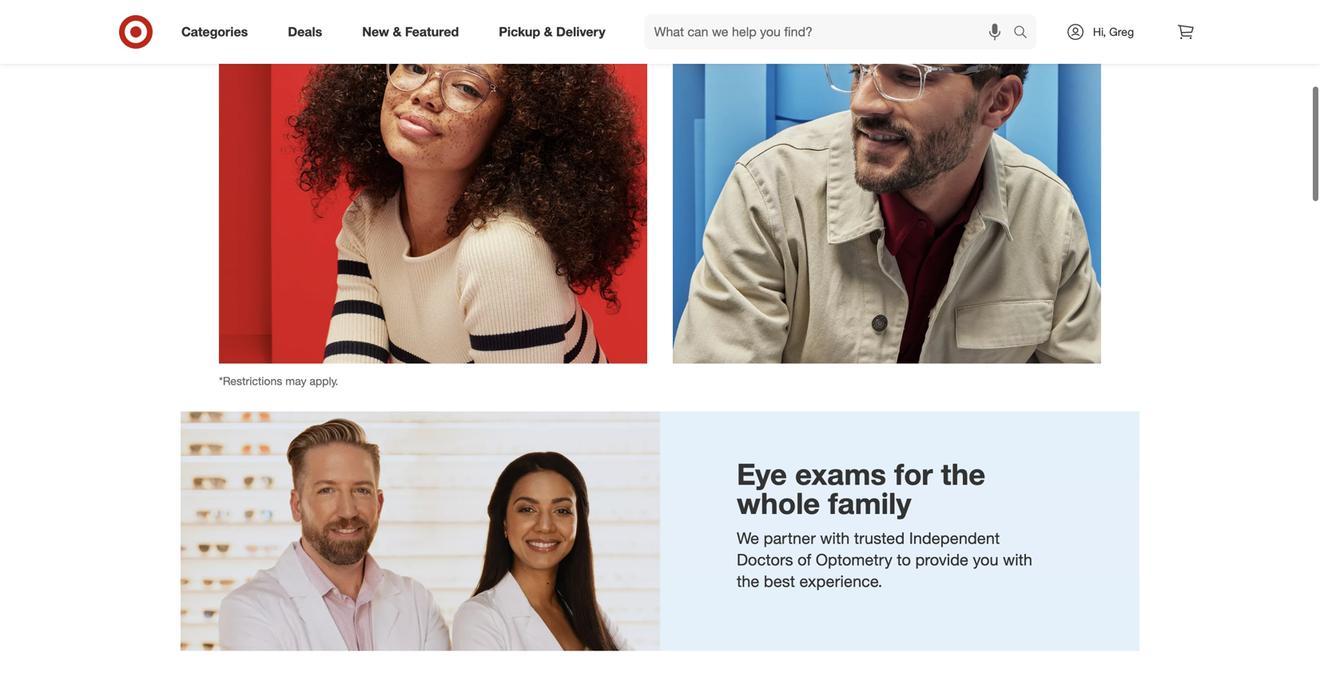 Task type: describe. For each thing, give the bounding box(es) containing it.
you
[[973, 551, 998, 570]]

& for pickup
[[544, 24, 553, 40]]

to
[[897, 551, 911, 570]]

new & featured link
[[349, 14, 479, 50]]

deals link
[[274, 14, 342, 50]]

search button
[[1006, 14, 1044, 53]]

doctors
[[737, 551, 793, 570]]

new & featured
[[362, 24, 459, 40]]

1 horizontal spatial with
[[1003, 551, 1032, 570]]

partner
[[764, 529, 816, 548]]

hi,
[[1093, 25, 1106, 39]]

eye exams for the whole family we partner with trusted independent doctors of optometry to provide you with the best experience.
[[737, 457, 1032, 591]]

optometry
[[816, 551, 892, 570]]

1 horizontal spatial the
[[941, 457, 985, 492]]

trusted
[[854, 529, 905, 548]]

eye
[[737, 457, 787, 492]]

new
[[362, 24, 389, 40]]

may
[[285, 374, 306, 388]]

hi, greg
[[1093, 25, 1134, 39]]

pickup & delivery
[[499, 24, 605, 40]]

deals
[[288, 24, 322, 40]]

*restrictions may apply.
[[219, 374, 338, 388]]

*restrictions
[[219, 374, 282, 388]]

pickup & delivery link
[[485, 14, 625, 50]]

search
[[1006, 26, 1044, 41]]

independent
[[909, 529, 1000, 548]]



Task type: vqa. For each thing, say whether or not it's contained in the screenshot.
*Restrictions
yes



Task type: locate. For each thing, give the bounding box(es) containing it.
the right for
[[941, 457, 985, 492]]

& right new
[[393, 24, 401, 40]]

& for new
[[393, 24, 401, 40]]

0 vertical spatial the
[[941, 457, 985, 492]]

for
[[894, 457, 933, 492]]

0 vertical spatial with
[[820, 529, 850, 548]]

*restrictions may apply. link
[[206, 0, 660, 399]]

with up optometry
[[820, 529, 850, 548]]

categories
[[181, 24, 248, 40]]

provide
[[915, 551, 968, 570]]

the
[[941, 457, 985, 492], [737, 572, 759, 591]]

experience.
[[799, 572, 882, 591]]

pickup
[[499, 24, 540, 40]]

& right pickup
[[544, 24, 553, 40]]

with
[[820, 529, 850, 548], [1003, 551, 1032, 570]]

0 horizontal spatial with
[[820, 529, 850, 548]]

family
[[828, 486, 911, 521]]

featured
[[405, 24, 459, 40]]

delivery
[[556, 24, 605, 40]]

whole
[[737, 486, 820, 521]]

we
[[737, 529, 759, 548]]

1 vertical spatial the
[[737, 572, 759, 591]]

1 & from the left
[[393, 24, 401, 40]]

best
[[764, 572, 795, 591]]

the down doctors
[[737, 572, 759, 591]]

greg
[[1109, 25, 1134, 39]]

categories link
[[168, 14, 268, 50]]

1 vertical spatial with
[[1003, 551, 1032, 570]]

0 horizontal spatial the
[[737, 572, 759, 591]]

1 horizontal spatial &
[[544, 24, 553, 40]]

What can we help you find? suggestions appear below search field
[[645, 14, 1017, 50]]

with right you at right bottom
[[1003, 551, 1032, 570]]

0 horizontal spatial &
[[393, 24, 401, 40]]

apply.
[[310, 374, 338, 388]]

&
[[393, 24, 401, 40], [544, 24, 553, 40]]

2 & from the left
[[544, 24, 553, 40]]

exams
[[795, 457, 886, 492]]

of
[[798, 551, 811, 570]]



